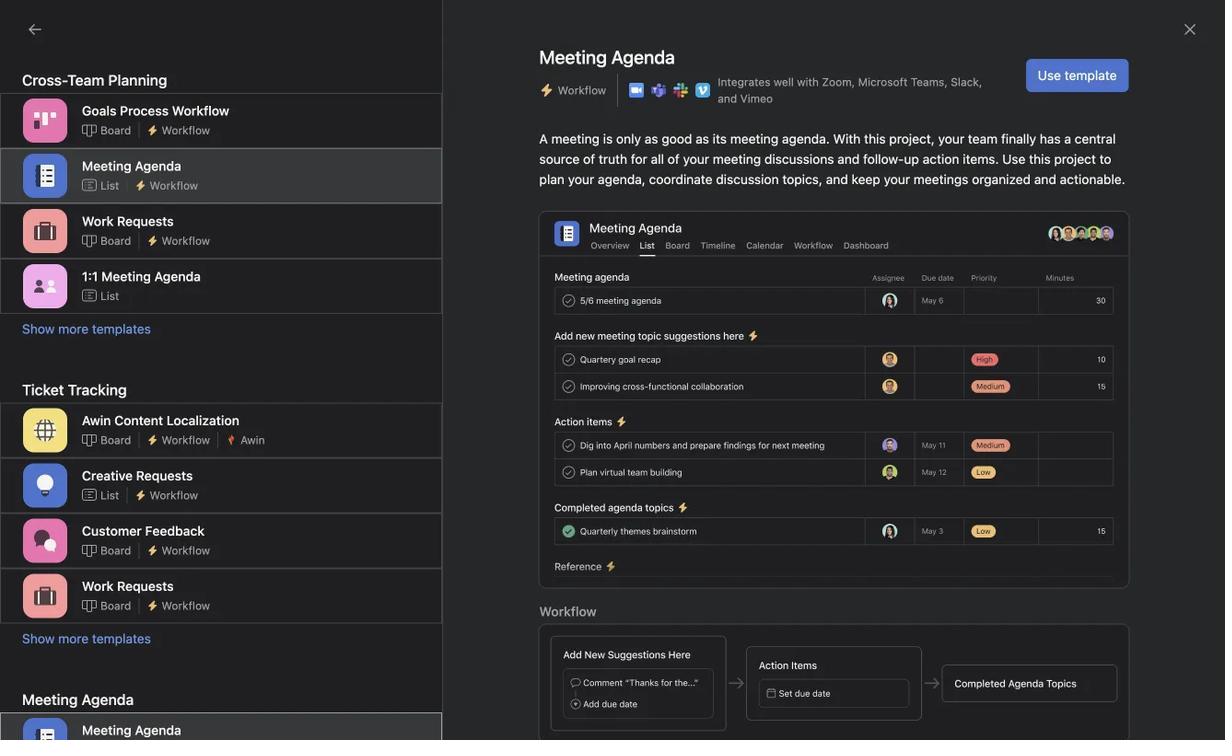 Task type: vqa. For each thing, say whether or not it's contained in the screenshot.


Task type: locate. For each thing, give the bounding box(es) containing it.
2 monday button from the top
[[542, 493, 583, 505]]

project right functional
[[815, 463, 858, 479]]

2 work requests from the top
[[82, 579, 174, 594]]

topics,
[[783, 172, 823, 187]]

1 vertical spatial completed image
[[79, 554, 101, 576]]

and down the has
[[1035, 172, 1057, 187]]

0
[[556, 196, 568, 218], [723, 196, 735, 218]]

3 completed checkbox from the top
[[79, 488, 101, 510]]

2 templates from the top
[[92, 632, 151, 647]]

meeting up discussion
[[713, 152, 761, 167]]

as up all
[[645, 131, 658, 147]]

completed checkbox left 6️⃣ in the bottom of the page
[[79, 455, 101, 477]]

project inside cross-functional project plan 3 tasks due soon
[[815, 463, 858, 479]]

1 horizontal spatial with
[[797, 76, 819, 88]]

2 completed checkbox from the top
[[79, 521, 101, 543]]

templates
[[92, 322, 151, 337], [92, 632, 151, 647]]

1 show more templates from the top
[[22, 322, 151, 337]]

2 monday from the top
[[542, 493, 583, 505]]

1 list from the top
[[100, 179, 119, 192]]

0 vertical spatial more
[[58, 322, 89, 337]]

cross-
[[22, 71, 67, 89], [710, 463, 751, 479]]

1 vertical spatial meeting agenda image
[[34, 730, 56, 741]]

of right top
[[239, 524, 251, 539]]

awin for awin
[[241, 434, 265, 447]]

1 today from the top
[[552, 393, 583, 406]]

environment link
[[643, 385, 1144, 444]]

1 vertical spatial work
[[82, 579, 114, 594]]

2 as from the left
[[696, 131, 709, 147]]

this down the has
[[1029, 152, 1051, 167]]

0 horizontal spatial awin
[[82, 413, 111, 428]]

completed checkbox left 4️⃣
[[79, 521, 101, 543]]

completed image for it's
[[79, 388, 101, 411]]

more for ticket tracking
[[58, 632, 89, 647]]

show more templates
[[22, 322, 151, 337], [22, 632, 151, 647]]

1 vertical spatial meeting agenda
[[82, 723, 181, 738]]

0 horizontal spatial of
[[239, 524, 251, 539]]

project down a at top right
[[1055, 152, 1096, 167]]

0 vertical spatial upcoming
[[142, 313, 204, 329]]

fourth:
[[121, 524, 164, 539]]

today up oct 25 – today
[[552, 393, 583, 406]]

1 vertical spatial tasks
[[720, 485, 747, 498]]

2 meeting agenda image from the top
[[34, 730, 56, 741]]

meeting agenda down overdue button
[[82, 723, 181, 738]]

use left template
[[1038, 68, 1061, 83]]

upcoming
[[142, 313, 204, 329], [83, 697, 145, 712]]

0 vertical spatial overdue
[[226, 313, 278, 329]]

friday,
[[550, 112, 595, 129]]

completed up meeting agenda dropdown button
[[241, 697, 308, 712]]

1 vertical spatial project
[[815, 463, 858, 479]]

1 horizontal spatial awin
[[241, 434, 265, 447]]

board down 3️⃣
[[100, 600, 131, 613]]

2 list image from the top
[[662, 469, 684, 491]]

0 vertical spatial meeting agenda
[[82, 158, 181, 173]]

1 vertical spatial completed button
[[241, 697, 308, 721]]

completed image for 4️⃣
[[79, 521, 101, 543]]

1 horizontal spatial time
[[188, 491, 213, 506]]

0 horizontal spatial overdue
[[167, 697, 219, 712]]

2 vertical spatial more
[[58, 632, 89, 647]]

1 templates from the top
[[92, 322, 151, 337]]

0 vertical spatial cross-
[[22, 71, 67, 89]]

oct 25 – today
[[504, 426, 583, 439]]

0 horizontal spatial project
[[815, 463, 858, 479]]

1 vertical spatial meeting
[[101, 269, 151, 284]]

with down "incoming" in the bottom left of the page
[[247, 557, 272, 572]]

more down the add profile photo
[[58, 322, 89, 337]]

completed image left 6️⃣ in the bottom of the page
[[79, 455, 101, 477]]

0 vertical spatial work
[[82, 214, 114, 229]]

as
[[645, 131, 658, 147], [696, 131, 709, 147]]

2 completed checkbox from the top
[[79, 455, 101, 477]]

27
[[659, 112, 676, 129]]

with
[[834, 131, 861, 147]]

1 monday from the top
[[542, 459, 583, 472]]

upcoming left overdue button
[[83, 697, 145, 712]]

cross-functional project plan 3 tasks due soon
[[710, 463, 887, 498]]

4 board from the top
[[100, 544, 131, 557]]

0 vertical spatial completed checkbox
[[79, 422, 101, 444]]

1 vertical spatial work
[[312, 524, 341, 539]]

0 vertical spatial meeting
[[82, 158, 132, 173]]

6️⃣ sixth: make work manageable
[[105, 458, 298, 473]]

list down creative at the bottom of the page
[[100, 489, 119, 502]]

monday
[[542, 459, 583, 472], [542, 493, 583, 505], [542, 526, 583, 539], [542, 559, 583, 572]]

awin down it's
[[82, 413, 111, 428]]

awin content localization
[[82, 413, 240, 428]]

1 vertical spatial templates
[[92, 632, 151, 647]]

1 board from the top
[[100, 124, 131, 137]]

use down finally
[[1003, 152, 1026, 167]]

creative
[[82, 468, 133, 484]]

workflow
[[558, 84, 607, 97], [172, 103, 229, 118], [162, 124, 210, 137], [150, 179, 198, 192], [162, 234, 210, 247], [162, 434, 210, 447], [150, 489, 198, 502], [162, 544, 210, 557], [162, 600, 210, 613], [540, 604, 597, 620]]

sections
[[275, 557, 325, 572]]

2 work requests image from the top
[[34, 586, 56, 608]]

actionable.
[[1060, 172, 1126, 187]]

list image inside environment link
[[662, 402, 684, 424]]

work for 1st the work requests icon from the bottom of the page
[[82, 579, 114, 594]]

meeting agenda down process
[[82, 158, 181, 173]]

to inside a meeting is only as good as its meeting agenda. with this project, your team finally has a central source of truth for all of your meeting discussions and follow-up action items. use this project to plan your agenda, coordinate discussion topics, and keep your meetings organized and actionable.
[[1100, 152, 1112, 167]]

1 vertical spatial cross-
[[710, 463, 751, 479]]

overdue inside button
[[226, 313, 278, 329]]

of right all
[[668, 152, 680, 167]]

third:
[[121, 557, 156, 572]]

overdue
[[226, 313, 278, 329], [167, 697, 219, 712]]

work requests image up 1:1 meeting agenda icon
[[34, 220, 56, 242]]

completed checkbox left it's
[[79, 388, 101, 411]]

oct
[[504, 426, 523, 439]]

show more templates down the add profile photo
[[22, 322, 151, 337]]

meeting agenda image
[[34, 165, 56, 187], [34, 730, 56, 741]]

board down 4️⃣
[[100, 544, 131, 557]]

1 vertical spatial organized
[[184, 557, 243, 572]]

1 completed image from the top
[[79, 521, 101, 543]]

localization
[[167, 413, 240, 428]]

show more templates button for cross-team planning
[[22, 322, 420, 337]]

1:1 meeting agenda
[[82, 269, 201, 284]]

completed checkbox for it's
[[79, 388, 101, 411]]

a
[[1065, 131, 1072, 147]]

show more templates button
[[22, 322, 420, 337], [22, 632, 420, 647]]

show more templates down show more button
[[22, 632, 151, 647]]

completed checkbox for 4️⃣
[[79, 521, 101, 543]]

1 horizontal spatial tasks
[[720, 485, 747, 498]]

slack
[[951, 76, 979, 88]]

plan inside a meeting is only as good as its meeting agenda. with this project, your team finally has a central source of truth for all of your meeting discussions and follow-up action items. use this project to plan your agenda, coordinate discussion topics, and keep your meetings organized and actionable.
[[540, 172, 565, 187]]

of
[[583, 152, 595, 167], [668, 152, 680, 167], [239, 524, 251, 539]]

board for the customer feedback image
[[100, 544, 131, 557]]

completed checkbox left 5️⃣
[[79, 488, 101, 510]]

1 horizontal spatial project
[[1055, 152, 1096, 167]]

1 vertical spatial upcoming
[[83, 697, 145, 712]]

2 work from the top
[[82, 579, 114, 594]]

,
[[852, 76, 855, 88], [945, 76, 948, 88], [979, 76, 983, 88]]

time up the content
[[127, 392, 153, 407]]

board down goals
[[100, 124, 131, 137]]

cross- up 'goals process workflow' image on the left
[[22, 71, 67, 89]]

list down goals
[[100, 179, 119, 192]]

search list box
[[395, 7, 838, 37]]

go back image
[[28, 22, 42, 37]]

show for cross-team planning
[[22, 322, 55, 337]]

1 vertical spatial more
[[123, 592, 151, 605]]

list
[[100, 179, 119, 192], [100, 290, 119, 302], [100, 489, 119, 502]]

list image
[[662, 402, 684, 424], [662, 469, 684, 491]]

1 vertical spatial time
[[188, 491, 213, 506]]

meeting right the its
[[731, 131, 779, 147]]

2 horizontal spatial ,
[[979, 76, 983, 88]]

4️⃣
[[105, 524, 118, 539]]

overdue up meeting agenda dropdown button
[[167, 697, 219, 712]]

customer
[[82, 524, 142, 539]]

this up follow-
[[864, 131, 886, 147]]

completed checkbox for 6️⃣
[[79, 455, 101, 477]]

completed checkbox left 3️⃣
[[79, 554, 101, 576]]

2 vertical spatial agenda
[[135, 723, 181, 738]]

, left slack
[[945, 76, 948, 88]]

1 horizontal spatial this
[[1029, 152, 1051, 167]]

for
[[631, 152, 648, 167]]

monday button for 5️⃣ fifth: save time by collaborating in asana
[[542, 493, 583, 505]]

to down 'central' at right top
[[1100, 152, 1112, 167]]

process
[[120, 103, 169, 118]]

good
[[662, 131, 692, 147]]

completed button down the my tasks link
[[320, 313, 387, 338]]

0 vertical spatial templates
[[92, 322, 151, 337]]

zoom
[[822, 76, 852, 88]]

1 vertical spatial today
[[552, 426, 583, 439]]

1 horizontal spatial work
[[312, 524, 341, 539]]

4 completed image from the top
[[79, 488, 101, 510]]

, inside , and
[[979, 76, 983, 88]]

and
[[718, 92, 737, 105], [838, 152, 860, 167], [826, 172, 848, 187], [1035, 172, 1057, 187]]

meeting agenda image inside dropdown button
[[34, 730, 56, 741]]

integrates
[[718, 76, 771, 88]]

plan down source
[[540, 172, 565, 187]]

0 vertical spatial agenda
[[135, 158, 181, 173]]

all
[[651, 152, 664, 167]]

show more templates button down 3️⃣ third: get organized with sections
[[22, 632, 420, 647]]

tasks
[[571, 201, 599, 214], [720, 485, 747, 498]]

1 monday button from the top
[[542, 459, 583, 472]]

upcoming button left overdue button
[[83, 697, 145, 721]]

4 monday from the top
[[542, 559, 583, 572]]

1 vertical spatial show more templates
[[22, 632, 151, 647]]

1 as from the left
[[645, 131, 658, 147]]

follow-
[[863, 152, 904, 167]]

awin up manageable
[[241, 434, 265, 447]]

3 monday from the top
[[542, 526, 583, 539]]

0 vertical spatial organized
[[972, 172, 1031, 187]]

2 vertical spatial show
[[22, 632, 55, 647]]

list image left environment
[[662, 402, 684, 424]]

show for ticket tracking
[[22, 632, 55, 647]]

use template
[[1038, 68, 1117, 83]]

monday button
[[542, 459, 583, 472], [542, 493, 583, 505], [542, 526, 583, 539], [542, 559, 583, 572]]

3 board from the top
[[100, 434, 131, 447]]

time left the by
[[188, 491, 213, 506]]

0 vertical spatial list
[[100, 179, 119, 192]]

4 completed checkbox from the top
[[79, 554, 101, 576]]

meeting up 6️⃣ sixth: make work manageable
[[207, 425, 256, 440]]

0 vertical spatial to
[[1100, 152, 1112, 167]]

more down 'third:'
[[123, 592, 151, 605]]

zoom image
[[630, 83, 644, 98]]

1 vertical spatial with
[[247, 557, 272, 572]]

0 for collaborators
[[723, 196, 735, 218]]

Completed checkbox
[[79, 388, 101, 411], [79, 455, 101, 477], [79, 488, 101, 510], [79, 554, 101, 576]]

create project
[[710, 339, 797, 354]]

to up awin content localization
[[156, 392, 168, 407]]

2 show more templates button from the top
[[22, 632, 420, 647]]

tasks left completed
[[571, 201, 599, 214]]

meeting agenda button
[[0, 713, 442, 741]]

2 0 from the left
[[723, 196, 735, 218]]

1 horizontal spatial as
[[696, 131, 709, 147]]

completed image left 3️⃣
[[79, 554, 101, 576]]

this
[[864, 131, 886, 147], [1029, 152, 1051, 167]]

of left truth
[[583, 152, 595, 167]]

overdue for overdue (1)
[[226, 313, 278, 329]]

2 show more templates from the top
[[22, 632, 151, 647]]

0 vertical spatial show more templates
[[22, 322, 151, 337]]

templates for ticket tracking
[[92, 632, 151, 647]]

requests
[[117, 214, 174, 229], [136, 468, 193, 484], [117, 579, 174, 594]]

work requests down 'third:'
[[82, 579, 174, 594]]

work requests image
[[34, 220, 56, 242], [34, 586, 56, 608]]

0 vertical spatial work requests image
[[34, 220, 56, 242]]

1 vertical spatial list image
[[662, 469, 684, 491]]

1 vertical spatial show more templates button
[[22, 632, 420, 647]]

work requests up 1:1 meeting agenda
[[82, 214, 174, 229]]

1 vertical spatial work requests
[[82, 579, 174, 594]]

completed image left schedule
[[79, 422, 101, 444]]

1 horizontal spatial completed button
[[320, 313, 387, 338]]

0 horizontal spatial 0
[[556, 196, 568, 218]]

0 vertical spatial use
[[1038, 68, 1061, 83]]

organized inside a meeting is only as good as its meeting agenda. with this project, your team finally has a central source of truth for all of your meeting discussions and follow-up action items. use this project to plan your agenda, coordinate discussion topics, and keep your meetings organized and actionable.
[[972, 172, 1031, 187]]

0 vertical spatial this
[[864, 131, 886, 147]]

1 horizontal spatial completed
[[320, 313, 387, 329]]

1 work requests from the top
[[82, 214, 174, 229]]

requests up save
[[136, 468, 193, 484]]

0 vertical spatial completed image
[[79, 521, 101, 543]]

use
[[1038, 68, 1061, 83], [1003, 152, 1026, 167]]

completed image for schedule
[[79, 422, 101, 444]]

show more templates for cross-team planning
[[22, 322, 151, 337]]

1 vertical spatial agenda
[[154, 269, 201, 284]]

use inside a meeting is only as good as its meeting agenda. with this project, your team finally has a central source of truth for all of your meeting discussions and follow-up action items. use this project to plan your agenda, coordinate discussion topics, and keep your meetings organized and actionable.
[[1003, 152, 1026, 167]]

upcoming button
[[142, 313, 204, 338], [83, 697, 145, 721]]

0 vertical spatial tasks
[[571, 201, 599, 214]]

truth
[[599, 152, 628, 167]]

show more button
[[83, 586, 159, 611]]

as left the its
[[696, 131, 709, 147]]

with right well
[[797, 76, 819, 88]]

3 completed image from the top
[[79, 455, 101, 477]]

1 vertical spatial plan
[[861, 463, 887, 479]]

0 horizontal spatial cross-
[[22, 71, 67, 89]]

1:1 meeting agenda image
[[34, 276, 56, 298]]

0 down source
[[556, 196, 568, 218]]

1 vertical spatial completed checkbox
[[79, 521, 101, 543]]

1 horizontal spatial organized
[[972, 172, 1031, 187]]

0 horizontal spatial completed button
[[241, 697, 308, 721]]

tasks right the 3 in the right of the page
[[720, 485, 747, 498]]

1 vertical spatial overdue
[[167, 697, 219, 712]]

meeting agenda
[[82, 158, 181, 173], [82, 723, 181, 738]]

agenda inside meeting agenda dropdown button
[[135, 723, 181, 738]]

requests down 'third:'
[[117, 579, 174, 594]]

1 horizontal spatial use
[[1038, 68, 1061, 83]]

, right teams
[[979, 76, 983, 88]]

1 horizontal spatial ,
[[945, 76, 948, 88]]

completed image
[[79, 388, 101, 411], [79, 422, 101, 444], [79, 455, 101, 477], [79, 488, 101, 510]]

completed image left it's
[[79, 388, 101, 411]]

friday, october 27 good morning, bob
[[491, 112, 734, 170]]

in
[[316, 491, 326, 506]]

list for cross-team planning
[[100, 179, 119, 192]]

completed down the my tasks link
[[320, 313, 387, 329]]

1 work from the top
[[82, 214, 114, 229]]

board up 6️⃣ in the bottom of the page
[[100, 434, 131, 447]]

3 list from the top
[[100, 489, 119, 502]]

2 meeting agenda from the top
[[82, 723, 181, 738]]

plan down environment link
[[861, 463, 887, 479]]

up
[[904, 152, 920, 167]]

cross- inside cross-functional project plan 3 tasks due soon
[[710, 463, 751, 479]]

0 horizontal spatial meeting agenda
[[22, 692, 134, 709]]

templates down show more
[[92, 632, 151, 647]]

a meeting is only as good as its meeting agenda. with this project, your team finally has a central source of truth for all of your meeting discussions and follow-up action items. use this project to plan your agenda, coordinate discussion topics, and keep your meetings organized and actionable.
[[540, 131, 1126, 187]]

work up 1:1
[[82, 214, 114, 229]]

1 vertical spatial awin
[[241, 434, 265, 447]]

0 vertical spatial meeting agenda image
[[34, 165, 56, 187]]

more down show more button
[[58, 632, 89, 647]]

0 down discussion
[[723, 196, 735, 218]]

monday for 5️⃣ fifth: save time by collaborating in asana
[[542, 493, 583, 505]]

organized down items.
[[972, 172, 1031, 187]]

Completed checkbox
[[79, 422, 101, 444], [79, 521, 101, 543]]

overdue for overdue
[[167, 697, 219, 712]]

meeting down friday,
[[552, 131, 600, 147]]

your up localization
[[217, 392, 243, 407]]

only
[[616, 131, 641, 147]]

list image left the 3 in the right of the page
[[662, 469, 684, 491]]

upcoming button down my tasks
[[142, 313, 204, 338]]

1 list image from the top
[[662, 402, 684, 424]]

4 monday button from the top
[[542, 559, 583, 572]]

completed checkbox left schedule
[[79, 422, 101, 444]]

completed image left 5️⃣
[[79, 488, 101, 510]]

templates for cross-team planning
[[92, 322, 151, 337]]

and down integrates
[[718, 92, 737, 105]]

completed image left 4️⃣
[[79, 521, 101, 543]]

overdue left (1)
[[226, 313, 278, 329]]

work down 3️⃣
[[82, 579, 114, 594]]

0 vertical spatial work requests
[[82, 214, 174, 229]]

1 completed checkbox from the top
[[79, 388, 101, 411]]

microsoft teams image
[[652, 83, 666, 98]]

time
[[127, 392, 153, 407], [188, 491, 213, 506]]

2 completed image from the top
[[79, 554, 101, 576]]

1 horizontal spatial 0
[[723, 196, 735, 218]]

0 horizontal spatial completed
[[241, 697, 308, 712]]

1 horizontal spatial cross-
[[710, 463, 751, 479]]

0 vertical spatial project
[[1055, 152, 1096, 167]]

agenda right the add profile photo
[[154, 269, 201, 284]]

meeting
[[82, 158, 132, 173], [101, 269, 151, 284], [82, 723, 132, 738]]

2 vertical spatial meeting
[[82, 723, 132, 738]]

1 completed checkbox from the top
[[79, 422, 101, 444]]

today right "–"
[[552, 426, 583, 439]]

1 horizontal spatial plan
[[861, 463, 887, 479]]

cross- up the 3 in the right of the page
[[710, 463, 751, 479]]

, left microsoft
[[852, 76, 855, 88]]

collaborating
[[235, 491, 312, 506]]

1 completed image from the top
[[79, 388, 101, 411]]

on
[[197, 524, 212, 539]]

your
[[939, 131, 965, 147], [683, 152, 710, 167], [568, 172, 594, 187], [884, 172, 910, 187], [217, 392, 243, 407]]

meeting agenda inside meeting agenda dropdown button
[[82, 723, 181, 738]]

kickoff
[[164, 425, 204, 440]]

0 vertical spatial today
[[552, 393, 583, 406]]

upcoming down my tasks
[[142, 313, 204, 329]]

work requests
[[82, 214, 174, 229], [82, 579, 174, 594]]

0 vertical spatial completed
[[320, 313, 387, 329]]

agenda down overdue button
[[135, 723, 181, 738]]

0 vertical spatial awin
[[82, 413, 111, 428]]

1 0 from the left
[[556, 196, 568, 218]]

1 vertical spatial work requests image
[[34, 586, 56, 608]]

completed image
[[79, 521, 101, 543], [79, 554, 101, 576]]

2 list from the top
[[100, 290, 119, 302]]

goal
[[694, 705, 717, 718]]

search
[[427, 14, 468, 29]]

meeting agenda
[[540, 46, 675, 68], [22, 692, 134, 709]]

1 vertical spatial meeting agenda
[[22, 692, 134, 709]]

work down in
[[312, 524, 341, 539]]

organized down on
[[184, 557, 243, 572]]

your up 'action'
[[939, 131, 965, 147]]

requests up 1:1 meeting agenda
[[117, 214, 174, 229]]

agenda down the goals process workflow
[[135, 158, 181, 173]]

0 vertical spatial completed button
[[320, 313, 387, 338]]

3 monday button from the top
[[542, 526, 583, 539]]

2 completed image from the top
[[79, 422, 101, 444]]

collaborators
[[738, 201, 807, 214]]

1 show more templates button from the top
[[22, 322, 420, 337]]

finally
[[1002, 131, 1037, 147]]

1 vertical spatial upcoming button
[[83, 697, 145, 721]]

3️⃣ third: get organized with sections
[[105, 557, 325, 572]]

0 vertical spatial show
[[22, 322, 55, 337]]

1 vertical spatial use
[[1003, 152, 1026, 167]]

2 vertical spatial list
[[100, 489, 119, 502]]

completed button for overdue (1)
[[320, 313, 387, 338]]

meetings
[[914, 172, 969, 187]]

3 , from the left
[[979, 76, 983, 88]]

0 horizontal spatial ,
[[852, 76, 855, 88]]

board up 1:1 meeting agenda
[[100, 234, 131, 247]]

cross- for functional
[[710, 463, 751, 479]]

show more templates button down my tasks
[[22, 322, 420, 337]]

completed button right overdue button
[[241, 697, 308, 721]]



Task type: describe. For each thing, give the bounding box(es) containing it.
awin content localization image
[[34, 420, 56, 442]]

plan inside cross-functional project plan 3 tasks due soon
[[861, 463, 887, 479]]

microsoft
[[858, 76, 908, 88]]

completed for overdue (1)
[[320, 313, 387, 329]]

has
[[1040, 131, 1061, 147]]

2 board from the top
[[100, 234, 131, 247]]

0 horizontal spatial work
[[194, 458, 222, 473]]

my goals
[[643, 666, 718, 687]]

monday for 3️⃣ third: get organized with sections
[[542, 559, 583, 572]]

vimeo image
[[696, 83, 711, 98]]

template
[[1065, 68, 1117, 83]]

1 vertical spatial to
[[156, 392, 168, 407]]

show more templates for ticket tracking
[[22, 632, 151, 647]]

show more
[[91, 592, 151, 605]]

goal(s)
[[246, 392, 288, 407]]

integrates well with zoom , microsoft teams , slack
[[718, 76, 979, 88]]

customer feedback
[[82, 524, 205, 539]]

list for ticket tracking
[[100, 489, 119, 502]]

completed for overdue
[[241, 697, 308, 712]]

4️⃣ fourth: stay on top of incoming work
[[105, 524, 341, 539]]

tasks completed
[[571, 201, 657, 214]]

completed
[[602, 201, 657, 214]]

overdue button
[[167, 697, 219, 721]]

is
[[603, 131, 613, 147]]

completed checkbox for 5️⃣
[[79, 488, 101, 510]]

fifth:
[[121, 491, 152, 506]]

cross- for team planning
[[22, 71, 67, 89]]

ticket tracking
[[22, 381, 127, 399]]

and inside , and
[[718, 92, 737, 105]]

search button
[[395, 7, 838, 37]]

my tasks
[[142, 284, 216, 305]]

awin for awin content localization
[[82, 413, 111, 428]]

0 horizontal spatial this
[[864, 131, 886, 147]]

stay
[[168, 524, 194, 539]]

0 horizontal spatial time
[[127, 392, 153, 407]]

vimeo
[[741, 92, 773, 105]]

completed checkbox for 3️⃣
[[79, 554, 101, 576]]

meeting inside meeting agenda dropdown button
[[82, 723, 132, 738]]

good
[[491, 135, 561, 170]]

team planning
[[67, 71, 167, 89]]

october
[[599, 112, 655, 129]]

0 vertical spatial requests
[[117, 214, 174, 229]]

–
[[543, 426, 549, 439]]

get
[[160, 557, 181, 572]]

1 work requests image from the top
[[34, 220, 56, 242]]

schedule
[[105, 425, 160, 440]]

update
[[172, 392, 213, 407]]

board for awin content localization icon on the bottom left of the page
[[100, 434, 131, 447]]

tasks inside cross-functional project plan 3 tasks due soon
[[720, 485, 747, 498]]

1 horizontal spatial of
[[583, 152, 595, 167]]

soon
[[773, 485, 798, 498]]

1:1
[[82, 269, 98, 284]]

manageable
[[226, 458, 298, 473]]

overdue (1) button
[[226, 313, 298, 338]]

morning,
[[567, 135, 677, 170]]

, and
[[718, 76, 983, 105]]

completed button for overdue
[[241, 697, 308, 721]]

agenda.
[[782, 131, 830, 147]]

project inside a meeting is only as good as its meeting agenda. with this project, your team finally has a central source of truth for all of your meeting discussions and follow-up action items. use this project to plan your agenda, coordinate discussion topics, and keep your meetings organized and actionable.
[[1055, 152, 1096, 167]]

overdue (1)
[[226, 313, 298, 329]]

add goal
[[670, 705, 717, 718]]

your down source
[[568, 172, 594, 187]]

work for second the work requests icon from the bottom
[[82, 214, 114, 229]]

save
[[155, 491, 184, 506]]

and left keep
[[826, 172, 848, 187]]

creative requests image
[[34, 475, 56, 497]]

(1)
[[282, 313, 298, 329]]

by
[[217, 491, 231, 506]]

teams
[[911, 76, 945, 88]]

team
[[968, 131, 998, 147]]

monday for 6️⃣ sixth: make work manageable
[[542, 459, 583, 472]]

add profile photo image
[[83, 275, 127, 319]]

your up 'coordinate'
[[683, 152, 710, 167]]

coordinate
[[649, 172, 713, 187]]

6️⃣
[[105, 458, 118, 473]]

incoming
[[254, 524, 309, 539]]

close image
[[1183, 22, 1198, 37]]

1 vertical spatial this
[[1029, 152, 1051, 167]]

monday button for 3️⃣ third: get organized with sections
[[542, 559, 583, 572]]

completed image for 6️⃣
[[79, 455, 101, 477]]

0 horizontal spatial tasks
[[571, 201, 599, 214]]

creative requests
[[82, 468, 193, 484]]

discussions
[[765, 152, 834, 167]]

monday button for 4️⃣ fourth: stay on top of incoming work
[[542, 526, 583, 539]]

show more templates button for ticket tracking
[[22, 632, 420, 647]]

feedback
[[145, 524, 205, 539]]

goals process workflow image
[[34, 110, 56, 132]]

your down follow-
[[884, 172, 910, 187]]

more inside show more button
[[123, 592, 151, 605]]

5️⃣
[[105, 491, 118, 506]]

2 horizontal spatial of
[[668, 152, 680, 167]]

central
[[1075, 131, 1116, 147]]

due
[[750, 485, 770, 498]]

2 today from the top
[[552, 426, 583, 439]]

it's
[[105, 392, 123, 407]]

0 for tasks completed
[[556, 196, 568, 218]]

25
[[526, 426, 539, 439]]

customer feedback image
[[34, 530, 56, 552]]

completed checkbox for schedule
[[79, 422, 101, 444]]

3
[[710, 485, 716, 498]]

board for 'goals process workflow' image on the left
[[100, 124, 131, 137]]

projects
[[643, 282, 711, 304]]

add
[[670, 705, 691, 718]]

goals process workflow
[[82, 103, 229, 118]]

well
[[774, 76, 794, 88]]

more for cross-team planning
[[58, 322, 89, 337]]

my tasks link
[[142, 282, 582, 308]]

completed image for 3️⃣
[[79, 554, 101, 576]]

goals
[[82, 103, 116, 118]]

upcoming for overdue (1)
[[142, 313, 204, 329]]

monday button for 6️⃣ sixth: make work manageable
[[542, 459, 583, 472]]

cross-team planning
[[22, 71, 167, 89]]

upcoming button for overdue (1)
[[142, 313, 204, 338]]

1 , from the left
[[852, 76, 855, 88]]

items.
[[963, 152, 999, 167]]

and down with
[[838, 152, 860, 167]]

agenda,
[[598, 172, 646, 187]]

use template button
[[1026, 59, 1129, 92]]

5 board from the top
[[100, 600, 131, 613]]

source
[[540, 152, 580, 167]]

1 meeting agenda from the top
[[82, 158, 181, 173]]

customize button
[[1060, 196, 1166, 229]]

bob
[[684, 135, 734, 170]]

5️⃣ fifth: save time by collaborating in asana
[[105, 491, 366, 506]]

upcoming for overdue
[[83, 697, 145, 712]]

completed image for 5️⃣
[[79, 488, 101, 510]]

it's time to update your goal(s)
[[105, 392, 288, 407]]

monday for 4️⃣ fourth: stay on top of incoming work
[[542, 526, 583, 539]]

functional
[[751, 463, 812, 479]]

1 meeting agenda image from the top
[[34, 165, 56, 187]]

home
[[22, 67, 72, 89]]

1 vertical spatial requests
[[136, 468, 193, 484]]

asana
[[330, 491, 366, 506]]

0 horizontal spatial organized
[[184, 557, 243, 572]]

use inside button
[[1038, 68, 1061, 83]]

schedule kickoff meeting
[[105, 425, 256, 440]]

2 vertical spatial requests
[[117, 579, 174, 594]]

2 , from the left
[[945, 76, 948, 88]]

content
[[114, 413, 163, 428]]

show inside button
[[91, 592, 120, 605]]

upcoming button for overdue
[[83, 697, 145, 721]]

1 horizontal spatial meeting agenda
[[540, 46, 675, 68]]

0 horizontal spatial with
[[247, 557, 272, 572]]

top
[[216, 524, 235, 539]]

slack image
[[674, 83, 689, 98]]



